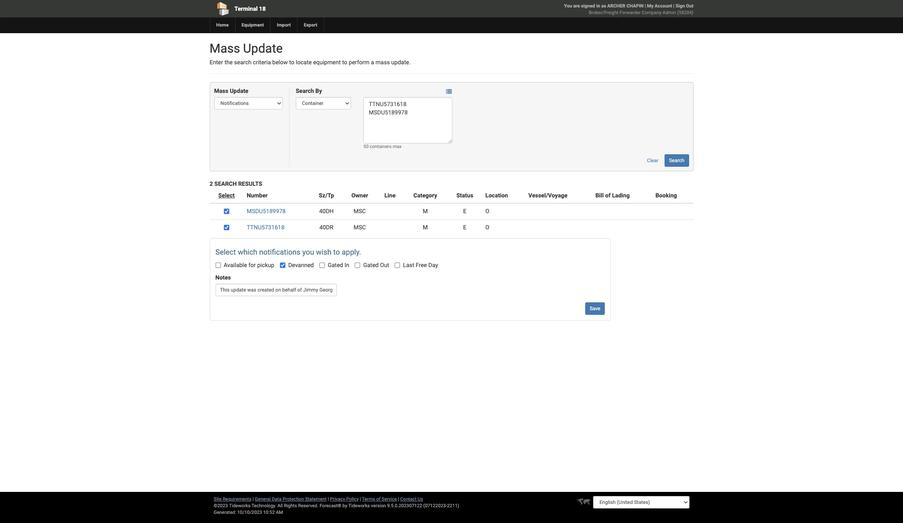 Task type: locate. For each thing, give the bounding box(es) containing it.
m for 40dr
[[423, 225, 428, 231]]

mass update
[[214, 88, 248, 94]]

search
[[296, 88, 314, 94], [669, 158, 685, 164], [214, 181, 237, 188]]

| left general
[[253, 497, 254, 503]]

in
[[596, 3, 600, 9]]

sign out link
[[676, 3, 694, 9]]

1 horizontal spatial to
[[333, 248, 340, 257]]

2 vertical spatial search
[[214, 181, 237, 188]]

1 horizontal spatial out
[[686, 3, 694, 9]]

1 vertical spatial m
[[423, 225, 428, 231]]

out up (58204)
[[686, 3, 694, 9]]

9.5.0.202307122
[[387, 504, 422, 509]]

perform
[[349, 59, 370, 66]]

search left 'by'
[[296, 88, 314, 94]]

terminal
[[235, 5, 258, 12]]

mass down enter
[[214, 88, 228, 94]]

of up "version" in the bottom left of the page
[[376, 497, 381, 503]]

for
[[249, 262, 256, 269]]

0 vertical spatial out
[[686, 3, 694, 9]]

search button
[[665, 155, 689, 167]]

update for mass update
[[230, 88, 248, 94]]

1 e from the top
[[463, 208, 467, 215]]

2 m from the top
[[423, 225, 428, 231]]

location
[[486, 193, 508, 199]]

0 vertical spatial search
[[296, 88, 314, 94]]

mass inside mass update enter the search criteria below to locate equipment to perform a mass update.
[[210, 41, 240, 56]]

msc down the owner
[[354, 208, 366, 215]]

1 vertical spatial o
[[486, 225, 490, 231]]

in
[[345, 262, 349, 269]]

1 horizontal spatial gated
[[363, 262, 379, 269]]

1 vertical spatial msc
[[354, 225, 366, 231]]

select up available
[[215, 248, 236, 257]]

1 gated from the left
[[328, 262, 343, 269]]

0 vertical spatial update
[[243, 41, 283, 56]]

out
[[686, 3, 694, 9], [380, 262, 389, 269]]

msc
[[354, 208, 366, 215], [354, 225, 366, 231]]

to left perform
[[342, 59, 347, 66]]

you are signed in as archer chapin | my account | sign out broker/freight forwarder company admin (58204)
[[564, 3, 694, 15]]

2 horizontal spatial to
[[342, 59, 347, 66]]

©2023 tideworks
[[214, 504, 251, 509]]

a
[[371, 59, 374, 66]]

update down search
[[230, 88, 248, 94]]

0 horizontal spatial of
[[376, 497, 381, 503]]

0 vertical spatial mass
[[210, 41, 240, 56]]

2 horizontal spatial search
[[669, 158, 685, 164]]

0 vertical spatial msc
[[354, 208, 366, 215]]

which
[[238, 248, 257, 257]]

home
[[216, 22, 229, 28]]

2 e from the top
[[463, 225, 467, 231]]

1 vertical spatial update
[[230, 88, 248, 94]]

msc for 40dh
[[354, 208, 366, 215]]

0 vertical spatial select
[[218, 193, 235, 199]]

out inside you are signed in as archer chapin | my account | sign out broker/freight forwarder company admin (58204)
[[686, 3, 694, 9]]

last
[[403, 262, 414, 269]]

(07122023-
[[423, 504, 447, 509]]

select which notifications you wish to apply.
[[215, 248, 361, 257]]

below
[[272, 59, 288, 66]]

my
[[647, 3, 654, 9]]

protection
[[283, 497, 304, 503]]

version
[[371, 504, 386, 509]]

clear
[[647, 158, 659, 164]]

us
[[418, 497, 423, 503]]

last free day
[[403, 262, 438, 269]]

0 horizontal spatial gated
[[328, 262, 343, 269]]

mass up the
[[210, 41, 240, 56]]

update inside mass update enter the search criteria below to locate equipment to perform a mass update.
[[243, 41, 283, 56]]

pickup
[[257, 262, 274, 269]]

o
[[486, 208, 490, 215], [486, 225, 490, 231]]

1 horizontal spatial of
[[605, 193, 611, 199]]

privacy
[[330, 497, 345, 503]]

1 vertical spatial of
[[376, 497, 381, 503]]

out left last
[[380, 262, 389, 269]]

1 horizontal spatial search
[[296, 88, 314, 94]]

equipment
[[313, 59, 341, 66]]

0 horizontal spatial out
[[380, 262, 389, 269]]

1 vertical spatial e
[[463, 225, 467, 231]]

owner
[[351, 193, 368, 199]]

1 vertical spatial search
[[669, 158, 685, 164]]

update.
[[391, 59, 411, 66]]

terms
[[362, 497, 375, 503]]

number
[[247, 193, 268, 199]]

category
[[414, 193, 437, 199]]

select
[[218, 193, 235, 199], [215, 248, 236, 257]]

mass for mass update
[[214, 88, 228, 94]]

site requirements | general data protection statement | privacy policy | terms of service | contact us ©2023 tideworks technology. all rights reserved. forecast® by tideworks version 9.5.0.202307122 (07122023-2211) generated: 10/10/2023 10:52 am
[[214, 497, 459, 516]]

bill of lading
[[596, 193, 630, 199]]

0 horizontal spatial search
[[214, 181, 237, 188]]

50 containers max
[[363, 144, 402, 150]]

import
[[277, 22, 291, 28]]

1 vertical spatial out
[[380, 262, 389, 269]]

line
[[385, 193, 396, 199]]

equipment
[[242, 22, 264, 28]]

search right 2
[[214, 181, 237, 188]]

by
[[315, 88, 322, 94]]

e for 40dh
[[463, 208, 467, 215]]

msc up apply.
[[354, 225, 366, 231]]

0 vertical spatial m
[[423, 208, 428, 215]]

to right below
[[289, 59, 294, 66]]

as
[[601, 3, 606, 9]]

mass
[[376, 59, 390, 66]]

account
[[655, 3, 672, 9]]

1 vertical spatial select
[[215, 248, 236, 257]]

None checkbox
[[320, 263, 325, 269], [395, 263, 400, 269], [320, 263, 325, 269], [395, 263, 400, 269]]

search right clear
[[669, 158, 685, 164]]

available
[[224, 262, 247, 269]]

2 msc from the top
[[354, 225, 366, 231]]

update up criteria
[[243, 41, 283, 56]]

archer
[[607, 3, 626, 9]]

0 vertical spatial o
[[486, 208, 490, 215]]

of right bill
[[605, 193, 611, 199]]

apply.
[[342, 248, 361, 257]]

mass for mass update enter the search criteria below to locate equipment to perform a mass update.
[[210, 41, 240, 56]]

m
[[423, 208, 428, 215], [423, 225, 428, 231]]

site requirements link
[[214, 497, 252, 503]]

gated right the in
[[363, 262, 379, 269]]

2 o from the top
[[486, 225, 490, 231]]

generated:
[[214, 511, 236, 516]]

admin
[[663, 10, 676, 15]]

0 vertical spatial e
[[463, 208, 467, 215]]

0 vertical spatial of
[[605, 193, 611, 199]]

save
[[590, 306, 601, 312]]

| up tideworks
[[360, 497, 361, 503]]

available for pickup
[[224, 262, 274, 269]]

2
[[210, 181, 213, 188]]

1 vertical spatial mass
[[214, 88, 228, 94]]

broker/freight
[[589, 10, 619, 15]]

0 horizontal spatial to
[[289, 59, 294, 66]]

search for search
[[669, 158, 685, 164]]

select down 2 search results
[[218, 193, 235, 199]]

40dh
[[319, 208, 334, 215]]

update
[[243, 41, 283, 56], [230, 88, 248, 94]]

None checkbox
[[224, 209, 229, 215], [224, 225, 229, 231], [215, 263, 221, 269], [280, 263, 285, 269], [355, 263, 360, 269], [224, 209, 229, 215], [224, 225, 229, 231], [215, 263, 221, 269], [280, 263, 285, 269], [355, 263, 360, 269]]

export
[[304, 22, 317, 28]]

1 o from the top
[[486, 208, 490, 215]]

gated left the in
[[328, 262, 343, 269]]

day
[[428, 262, 438, 269]]

to
[[289, 59, 294, 66], [342, 59, 347, 66], [333, 248, 340, 257]]

the
[[225, 59, 233, 66]]

booking
[[656, 193, 677, 199]]

2 gated from the left
[[363, 262, 379, 269]]

technology.
[[252, 504, 276, 509]]

e
[[463, 208, 467, 215], [463, 225, 467, 231]]

locate
[[296, 59, 312, 66]]

search inside button
[[669, 158, 685, 164]]

1 msc from the top
[[354, 208, 366, 215]]

1 m from the top
[[423, 208, 428, 215]]

to right wish
[[333, 248, 340, 257]]

10/10/2023
[[237, 511, 262, 516]]

search by
[[296, 88, 322, 94]]

bill
[[596, 193, 604, 199]]



Task type: describe. For each thing, give the bounding box(es) containing it.
40dr
[[320, 225, 334, 231]]

contact us link
[[400, 497, 423, 503]]

service
[[382, 497, 397, 503]]

sz/tp
[[319, 193, 334, 199]]

policy
[[346, 497, 359, 503]]

statement
[[305, 497, 327, 503]]

all
[[278, 504, 283, 509]]

gated for gated in
[[328, 262, 343, 269]]

| left sign
[[673, 3, 675, 9]]

enter
[[210, 59, 223, 66]]

you
[[564, 3, 572, 9]]

search
[[234, 59, 252, 66]]

vessel/voyage
[[529, 193, 568, 199]]

gated out
[[363, 262, 389, 269]]

clear button
[[643, 155, 663, 167]]

| up 9.5.0.202307122
[[398, 497, 399, 503]]

max
[[393, 144, 402, 150]]

criteria
[[253, 59, 271, 66]]

notifications
[[259, 248, 301, 257]]

ttnu5731618
[[247, 225, 285, 231]]

site
[[214, 497, 222, 503]]

update for mass update enter the search criteria below to locate equipment to perform a mass update.
[[243, 41, 283, 56]]

privacy policy link
[[330, 497, 359, 503]]

| left my
[[645, 3, 646, 9]]

m for 40dh
[[423, 208, 428, 215]]

are
[[573, 3, 580, 9]]

terms of service link
[[362, 497, 397, 503]]

2211)
[[447, 504, 459, 509]]

company
[[642, 10, 662, 15]]

(58204)
[[677, 10, 694, 15]]

e for 40dr
[[463, 225, 467, 231]]

reserved.
[[298, 504, 319, 509]]

2 search results
[[210, 181, 262, 188]]

rights
[[284, 504, 297, 509]]

msdu5189978
[[247, 208, 286, 215]]

select for select
[[218, 193, 235, 199]]

by
[[343, 504, 347, 509]]

ttnu5731618 link
[[247, 225, 285, 231]]

equipment link
[[235, 17, 270, 33]]

general data protection statement link
[[255, 497, 327, 503]]

import link
[[270, 17, 297, 33]]

notes
[[215, 275, 231, 282]]

Notes text field
[[215, 284, 337, 297]]

o for 40dr
[[486, 225, 490, 231]]

mass update enter the search criteria below to locate equipment to perform a mass update.
[[210, 41, 411, 66]]

msc for 40dr
[[354, 225, 366, 231]]

50
[[363, 144, 369, 150]]

free
[[416, 262, 427, 269]]

tideworks
[[348, 504, 370, 509]]

contact
[[400, 497, 417, 503]]

lading
[[612, 193, 630, 199]]

| up forecast® at bottom
[[328, 497, 329, 503]]

o for 40dh
[[486, 208, 490, 215]]

containers
[[370, 144, 392, 150]]

results
[[238, 181, 262, 188]]

devanned
[[288, 262, 314, 269]]

search for search by
[[296, 88, 314, 94]]

msdu5189978 link
[[247, 208, 286, 215]]

forecast®
[[320, 504, 341, 509]]

export link
[[297, 17, 324, 33]]

you
[[302, 248, 314, 257]]

show list image
[[446, 89, 452, 95]]

sign
[[676, 3, 685, 9]]

gated for gated out
[[363, 262, 379, 269]]

terminal 18 link
[[210, 0, 404, 17]]

select for select which notifications you wish to apply.
[[215, 248, 236, 257]]

am
[[276, 511, 283, 516]]

of inside site requirements | general data protection statement | privacy policy | terms of service | contact us ©2023 tideworks technology. all rights reserved. forecast® by tideworks version 9.5.0.202307122 (07122023-2211) generated: 10/10/2023 10:52 am
[[376, 497, 381, 503]]

chapin
[[627, 3, 644, 9]]

18
[[259, 5, 266, 12]]

requirements
[[223, 497, 252, 503]]

TTNU5731618 MSDU5189978 text field
[[363, 97, 452, 144]]

terminal 18
[[235, 5, 266, 12]]

status
[[457, 193, 473, 199]]

gated in
[[328, 262, 349, 269]]



Task type: vqa. For each thing, say whether or not it's contained in the screenshot.
top No
no



